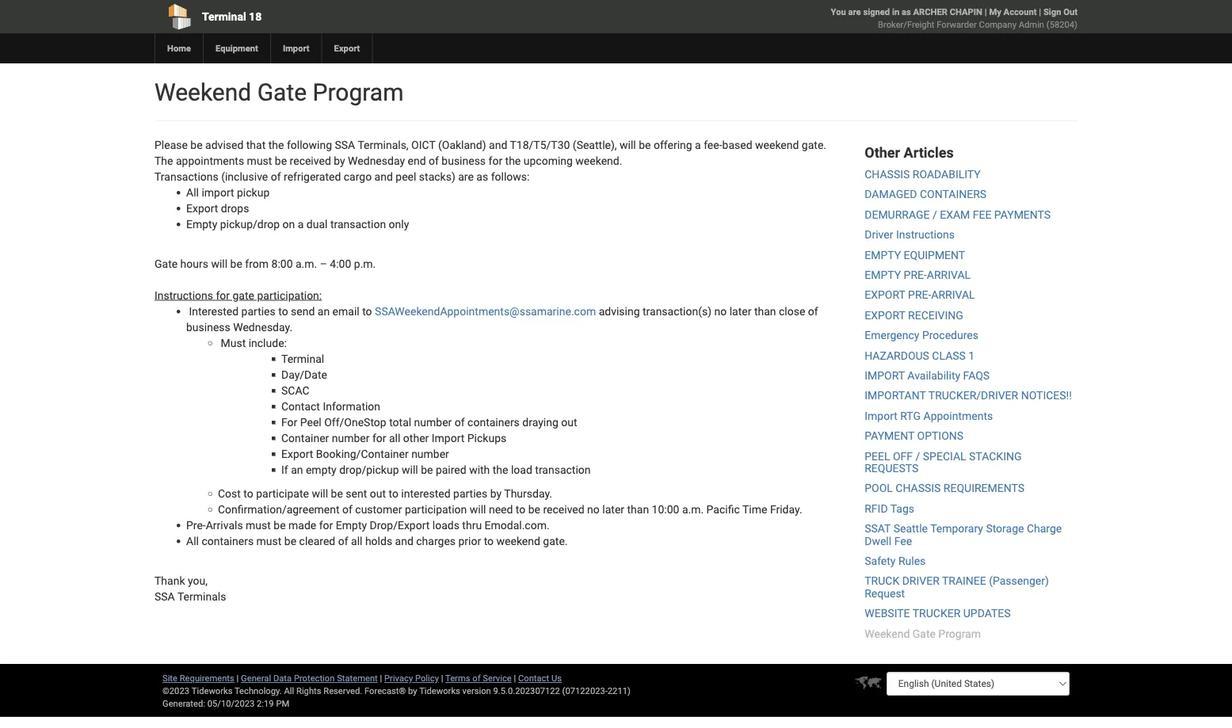 Task type: locate. For each thing, give the bounding box(es) containing it.
0 vertical spatial no
[[715, 305, 727, 318]]

0 vertical spatial gate
[[257, 78, 307, 106]]

received
[[290, 154, 331, 167], [543, 503, 585, 516]]

business
[[186, 321, 231, 334]]

safety
[[865, 555, 896, 568]]

of
[[429, 154, 439, 167], [271, 170, 281, 183], [809, 305, 819, 318], [455, 416, 465, 429], [343, 503, 353, 516], [338, 535, 349, 548], [473, 673, 481, 684]]

program down export link
[[313, 78, 404, 106]]

will down 'empty'
[[312, 487, 328, 500]]

import
[[283, 43, 310, 54], [865, 410, 898, 423], [432, 432, 465, 445]]

2 horizontal spatial by
[[491, 487, 502, 500]]

pre- down empty equipment link
[[904, 269, 928, 282]]

of up paired
[[455, 416, 465, 429]]

out right "draying"
[[562, 416, 578, 429]]

than left 10:00
[[628, 503, 649, 516]]

1 horizontal spatial weekend
[[865, 627, 910, 641]]

import up paired
[[432, 432, 465, 445]]

a right on
[[298, 218, 304, 231]]

0 horizontal spatial parties
[[241, 305, 276, 318]]

the right that
[[269, 138, 284, 151]]

0 vertical spatial weekend
[[155, 78, 252, 106]]

0 horizontal spatial import
[[283, 43, 310, 54]]

1 vertical spatial weekend
[[865, 627, 910, 641]]

receiving
[[909, 309, 964, 322]]

options
[[918, 430, 964, 443]]

1 horizontal spatial export
[[281, 448, 313, 461]]

a
[[695, 138, 701, 151], [298, 218, 304, 231]]

an inside advising transaction(s) no later than close of business wednesday. must include: terminal day/date scac contact information for peel off/onestop total number of containers draying out container number for all other import pickups export booking/container number if an empty drop/pickup will be paired with the load transaction
[[291, 463, 303, 477]]

no right 'transaction(s)'
[[715, 305, 727, 318]]

pre- down empty pre-arrival link at the right top of page
[[909, 289, 932, 302]]

for up interested
[[216, 289, 230, 302]]

and
[[489, 138, 508, 151], [375, 170, 393, 183], [395, 535, 414, 548]]

0 vertical spatial all
[[389, 432, 401, 445]]

import link
[[270, 33, 322, 63]]

0 vertical spatial instructions
[[897, 228, 955, 241]]

1 vertical spatial gate.
[[543, 535, 568, 548]]

stacks)
[[419, 170, 456, 183]]

1 vertical spatial are
[[458, 170, 474, 183]]

participation
[[405, 503, 467, 516]]

1 vertical spatial number
[[332, 432, 370, 445]]

number up other
[[414, 416, 452, 429]]

0 vertical spatial received
[[290, 154, 331, 167]]

out
[[562, 416, 578, 429], [370, 487, 386, 500]]

be down thursday.
[[529, 503, 541, 516]]

| up tideworks
[[441, 673, 444, 684]]

0 horizontal spatial by
[[334, 154, 345, 167]]

by up cargo on the left top of the page
[[334, 154, 345, 167]]

rtg
[[901, 410, 921, 423]]

later inside cost to participate will be sent out to interested parties by thursday. confirmation/agreement of customer participation will need to be received no later than 10:00 a.m. pacific time friday. pre-arrivals must be made for empty drop/export loads thru emodal.com. all containers must be cleared of all holds and charges prior to weekend gate.
[[603, 503, 625, 516]]

are right you
[[849, 7, 862, 17]]

will right hours
[[211, 257, 228, 270]]

1 vertical spatial the
[[506, 154, 521, 167]]

1 vertical spatial empty
[[336, 519, 367, 532]]

1 vertical spatial containers
[[202, 535, 254, 548]]

weekend down emodal.com.
[[497, 535, 541, 548]]

arrival down equipment
[[928, 269, 971, 282]]

equipment
[[216, 43, 258, 54]]

1 empty from the top
[[865, 248, 902, 262]]

0 horizontal spatial /
[[916, 450, 921, 463]]

the inside advising transaction(s) no later than close of business wednesday. must include: terminal day/date scac contact information for peel off/onestop total number of containers draying out container number for all other import pickups export booking/container number if an empty drop/pickup will be paired with the load transaction
[[493, 463, 509, 477]]

draying
[[523, 416, 559, 429]]

0 horizontal spatial out
[[370, 487, 386, 500]]

contact inside site requirements | general data protection statement | privacy policy | terms of service | contact us ©2023 tideworks technology. all rights reserved. forecast® by tideworks version 9.5.0.202307122 (07122023-2211) generated: 05/10/2023 2:19 pm
[[519, 673, 550, 684]]

are
[[849, 7, 862, 17], [458, 170, 474, 183]]

technology.
[[235, 686, 282, 696]]

received inside cost to participate will be sent out to interested parties by thursday. confirmation/agreement of customer participation will need to be received no later than 10:00 a.m. pacific time friday. pre-arrivals must be made for empty drop/export loads thru emodal.com. all containers must be cleared of all holds and charges prior to weekend gate.
[[543, 503, 585, 516]]

gate inside other articles chassis roadability damaged containers demurrage / exam fee payments driver instructions empty equipment empty pre-arrival export pre-arrival export receiving emergency procedures hazardous class 1 import availability faqs important trucker/driver notices!! import rtg appointments payment options peel off / special stacking requests pool chassis requirements rfid tags ssat seattle temporary storage charge dwell fee safety rules truck driver trainee (passenger) request website trucker updates weekend gate program
[[913, 627, 936, 641]]

0 vertical spatial the
[[269, 138, 284, 151]]

2 vertical spatial gate
[[913, 627, 936, 641]]

| left sign
[[1040, 7, 1042, 17]]

export down container
[[281, 448, 313, 461]]

wednesday
[[348, 154, 405, 167]]

import
[[865, 369, 905, 382]]

0 vertical spatial transaction
[[331, 218, 386, 231]]

1 horizontal spatial out
[[562, 416, 578, 429]]

0 vertical spatial all
[[186, 186, 199, 199]]

be left from
[[230, 257, 243, 270]]

empty down import
[[186, 218, 217, 231]]

thursday.
[[504, 487, 553, 500]]

(oakland)
[[438, 138, 487, 151]]

other articles chassis roadability damaged containers demurrage / exam fee payments driver instructions empty equipment empty pre-arrival export pre-arrival export receiving emergency procedures hazardous class 1 import availability faqs important trucker/driver notices!! import rtg appointments payment options peel off / special stacking requests pool chassis requirements rfid tags ssat seattle temporary storage charge dwell fee safety rules truck driver trainee (passenger) request website trucker updates weekend gate program
[[865, 144, 1073, 641]]

0 horizontal spatial later
[[603, 503, 625, 516]]

offering
[[654, 138, 693, 151]]

weekend down 'home'
[[155, 78, 252, 106]]

must
[[247, 154, 272, 167], [246, 519, 271, 532], [257, 535, 282, 548]]

1 vertical spatial /
[[916, 450, 921, 463]]

contact up 9.5.0.202307122
[[519, 673, 550, 684]]

be up interested
[[421, 463, 433, 477]]

transaction up p.m.
[[331, 218, 386, 231]]

0 horizontal spatial all
[[351, 535, 363, 548]]

received down thursday.
[[543, 503, 585, 516]]

transaction inside the please be advised that the following ssa terminals, oict (oakland) and t18/t5/t30 (seattle), will be offering a fee-based weekend gate. the appointments must be received by wednesday end of business for the upcoming weekend. transactions (inclusive of refrigerated cargo and peel stacks) are as follows: all import pickup export drops empty pickup/drop on a dual transaction only
[[331, 218, 386, 231]]

export inside advising transaction(s) no later than close of business wednesday. must include: terminal day/date scac contact information for peel off/onestop total number of containers draying out container number for all other import pickups export booking/container number if an empty drop/pickup will be paired with the load transaction
[[281, 448, 313, 461]]

0 horizontal spatial are
[[458, 170, 474, 183]]

a.m. right 10:00
[[683, 503, 704, 516]]

| up forecast® on the bottom left of page
[[380, 673, 382, 684]]

terms
[[446, 673, 471, 684]]

instructions inside other articles chassis roadability damaged containers demurrage / exam fee payments driver instructions empty equipment empty pre-arrival export pre-arrival export receiving emergency procedures hazardous class 1 import availability faqs important trucker/driver notices!! import rtg appointments payment options peel off / special stacking requests pool chassis requirements rfid tags ssat seattle temporary storage charge dwell fee safety rules truck driver trainee (passenger) request website trucker updates weekend gate program
[[897, 228, 955, 241]]

containers down arrivals
[[202, 535, 254, 548]]

0 horizontal spatial a
[[298, 218, 304, 231]]

export
[[334, 43, 360, 54], [186, 202, 218, 215], [281, 448, 313, 461]]

empty down customer
[[336, 519, 367, 532]]

2 horizontal spatial export
[[334, 43, 360, 54]]

2 vertical spatial and
[[395, 535, 414, 548]]

1 vertical spatial chassis
[[896, 482, 941, 495]]

paired
[[436, 463, 467, 477]]

the right with
[[493, 463, 509, 477]]

1 horizontal spatial a
[[695, 138, 701, 151]]

export link
[[322, 33, 372, 63]]

| left general
[[237, 673, 239, 684]]

1 vertical spatial an
[[291, 463, 303, 477]]

0 vertical spatial an
[[318, 305, 330, 318]]

be left offering on the right of the page
[[639, 138, 651, 151]]

0 vertical spatial empty
[[186, 218, 217, 231]]

weekend down "website"
[[865, 627, 910, 641]]

be
[[191, 138, 203, 151], [639, 138, 651, 151], [275, 154, 287, 167], [230, 257, 243, 270], [421, 463, 433, 477], [331, 487, 343, 500], [529, 503, 541, 516], [274, 519, 286, 532], [284, 535, 297, 548]]

fee
[[895, 535, 913, 548]]

import up weekend gate program in the left of the page
[[283, 43, 310, 54]]

gate down import link
[[257, 78, 307, 106]]

1 vertical spatial gate
[[155, 257, 178, 270]]

weekend right based
[[756, 138, 800, 151]]

| left my
[[985, 7, 988, 17]]

1 vertical spatial empty
[[865, 269, 902, 282]]

by up 'need' on the left bottom
[[491, 487, 502, 500]]

–
[[320, 257, 327, 270]]

1 horizontal spatial received
[[543, 503, 585, 516]]

as down business for
[[477, 170, 489, 183]]

p.m.
[[354, 257, 376, 270]]

chassis up tags
[[896, 482, 941, 495]]

by inside the please be advised that the following ssa terminals, oict (oakland) and t18/t5/t30 (seattle), will be offering a fee-based weekend gate. the appointments must be received by wednesday end of business for the upcoming weekend. transactions (inclusive of refrigerated cargo and peel stacks) are as follows: all import pickup export drops empty pickup/drop on a dual transaction only
[[334, 154, 345, 167]]

arrival
[[928, 269, 971, 282], [932, 289, 976, 302]]

1 horizontal spatial by
[[408, 686, 418, 696]]

1 vertical spatial out
[[370, 487, 386, 500]]

0 vertical spatial must
[[247, 154, 272, 167]]

terminal up day/date in the bottom left of the page
[[281, 352, 324, 366]]

0 vertical spatial gate.
[[802, 138, 827, 151]]

as right in
[[902, 7, 912, 17]]

later inside advising transaction(s) no later than close of business wednesday. must include: terminal day/date scac contact information for peel off/onestop total number of containers draying out container number for all other import pickups export booking/container number if an empty drop/pickup will be paired with the load transaction
[[730, 305, 752, 318]]

business for
[[442, 154, 503, 167]]

terminals,
[[358, 138, 409, 151]]

|
[[985, 7, 988, 17], [1040, 7, 1042, 17], [237, 673, 239, 684], [380, 673, 382, 684], [441, 673, 444, 684], [514, 673, 516, 684]]

to up emodal.com.
[[516, 503, 526, 516]]

1 horizontal spatial ssa
[[335, 138, 355, 151]]

/ left exam
[[933, 208, 938, 221]]

0 vertical spatial arrival
[[928, 269, 971, 282]]

2 horizontal spatial for
[[373, 432, 387, 445]]

1 horizontal spatial as
[[902, 7, 912, 17]]

be inside advising transaction(s) no later than close of business wednesday. must include: terminal day/date scac contact information for peel off/onestop total number of containers draying out container number for all other import pickups export booking/container number if an empty drop/pickup will be paired with the load transaction
[[421, 463, 433, 477]]

by down privacy policy link at the bottom of page
[[408, 686, 418, 696]]

of inside site requirements | general data protection statement | privacy policy | terms of service | contact us ©2023 tideworks technology. all rights reserved. forecast® by tideworks version 9.5.0.202307122 (07122023-2211) generated: 05/10/2023 2:19 pm
[[473, 673, 481, 684]]

class
[[933, 349, 966, 362]]

faqs
[[964, 369, 990, 382]]

the up follows:
[[506, 154, 521, 167]]

2 export from the top
[[865, 309, 906, 322]]

2 empty from the top
[[865, 269, 902, 282]]

2 vertical spatial the
[[493, 463, 509, 477]]

instructions for gate participation:
[[155, 289, 322, 302]]

0 vertical spatial as
[[902, 7, 912, 17]]

weekend inside cost to participate will be sent out to interested parties by thursday. confirmation/agreement of customer participation will need to be received no later than 10:00 a.m. pacific time friday. pre-arrivals must be made for empty drop/export loads thru emodal.com. all containers must be cleared of all holds and charges prior to weekend gate.
[[497, 535, 541, 548]]

on
[[283, 218, 295, 231]]

emergency
[[865, 329, 920, 342]]

will
[[620, 138, 636, 151], [211, 257, 228, 270], [402, 463, 418, 477], [312, 487, 328, 500], [470, 503, 486, 516]]

1 vertical spatial pre-
[[909, 289, 932, 302]]

of up version
[[473, 673, 481, 684]]

(passenger)
[[990, 575, 1050, 588]]

for up cleared
[[319, 519, 333, 532]]

roadability
[[913, 168, 981, 181]]

payments
[[995, 208, 1051, 221]]

fee-
[[704, 138, 723, 151]]

received down following
[[290, 154, 331, 167]]

peel
[[396, 170, 417, 183]]

all down total
[[389, 432, 401, 445]]

arrival up receiving
[[932, 289, 976, 302]]

terminal left 18
[[202, 10, 246, 23]]

1 horizontal spatial gate.
[[802, 138, 827, 151]]

1 horizontal spatial terminal
[[281, 352, 324, 366]]

updates
[[964, 607, 1011, 620]]

1 vertical spatial export
[[865, 309, 906, 322]]

0 vertical spatial and
[[489, 138, 508, 151]]

include:
[[249, 337, 287, 350]]

emodal.com.
[[485, 519, 550, 532]]

trucker
[[913, 607, 961, 620]]

number down off/onestop
[[332, 432, 370, 445]]

1 horizontal spatial no
[[715, 305, 727, 318]]

by
[[334, 154, 345, 167], [491, 487, 502, 500], [408, 686, 418, 696]]

no inside advising transaction(s) no later than close of business wednesday. must include: terminal day/date scac contact information for peel off/onestop total number of containers draying out container number for all other import pickups export booking/container number if an empty drop/pickup will be paired with the load transaction
[[715, 305, 727, 318]]

0 horizontal spatial than
[[628, 503, 649, 516]]

all up pm on the left bottom of the page
[[284, 686, 294, 696]]

1 horizontal spatial /
[[933, 208, 938, 221]]

generated:
[[163, 699, 205, 709]]

with
[[469, 463, 490, 477]]

advising transaction(s) no later than close of business wednesday. must include: terminal day/date scac contact information for peel off/onestop total number of containers draying out container number for all other import pickups export booking/container number if an empty drop/pickup will be paired with the load transaction
[[186, 305, 819, 477]]

policy
[[415, 673, 439, 684]]

than left close
[[755, 305, 777, 318]]

9.5.0.202307122
[[494, 686, 560, 696]]

the
[[155, 154, 173, 167]]

parties up wednesday.
[[241, 305, 276, 318]]

0 vertical spatial contact
[[281, 400, 320, 413]]

dual
[[307, 218, 328, 231]]

2 horizontal spatial gate
[[913, 627, 936, 641]]

0 vertical spatial a
[[695, 138, 701, 151]]

an right if
[[291, 463, 303, 477]]

0 horizontal spatial instructions
[[155, 289, 213, 302]]

2 vertical spatial must
[[257, 535, 282, 548]]

admin
[[1019, 19, 1045, 30]]

sent
[[346, 487, 367, 500]]

company
[[980, 19, 1017, 30]]

containers inside advising transaction(s) no later than close of business wednesday. must include: terminal day/date scac contact information for peel off/onestop total number of containers draying out container number for all other import pickups export booking/container number if an empty drop/pickup will be paired with the load transaction
[[468, 416, 520, 429]]

and down drop/export
[[395, 535, 414, 548]]

1 vertical spatial parties
[[454, 487, 488, 500]]

1 vertical spatial all
[[351, 535, 363, 548]]

out inside advising transaction(s) no later than close of business wednesday. must include: terminal day/date scac contact information for peel off/onestop total number of containers draying out container number for all other import pickups export booking/container number if an empty drop/pickup will be paired with the load transaction
[[562, 416, 578, 429]]

are inside the please be advised that the following ssa terminals, oict (oakland) and t18/t5/t30 (seattle), will be offering a fee-based weekend gate. the appointments must be received by wednesday end of business for the upcoming weekend. transactions (inclusive of refrigerated cargo and peel stacks) are as follows: all import pickup export drops empty pickup/drop on a dual transaction only
[[458, 170, 474, 183]]

availability
[[908, 369, 961, 382]]

a left fee-
[[695, 138, 701, 151]]

18
[[249, 10, 262, 23]]

0 horizontal spatial as
[[477, 170, 489, 183]]

1 horizontal spatial gate
[[257, 78, 307, 106]]

1 horizontal spatial empty
[[336, 519, 367, 532]]

1 vertical spatial a.m.
[[683, 503, 704, 516]]

total
[[389, 416, 412, 429]]

are down business for
[[458, 170, 474, 183]]

payment options link
[[865, 430, 964, 443]]

you
[[831, 7, 847, 17]]

an right send
[[318, 305, 330, 318]]

2 horizontal spatial import
[[865, 410, 898, 423]]

ssa down the thank
[[155, 590, 175, 603]]

0 horizontal spatial export
[[186, 202, 218, 215]]

0 horizontal spatial containers
[[202, 535, 254, 548]]

gate. inside cost to participate will be sent out to interested parties by thursday. confirmation/agreement of customer participation will need to be received no later than 10:00 a.m. pacific time friday. pre-arrivals must be made for empty drop/export loads thru emodal.com. all containers must be cleared of all holds and charges prior to weekend gate.
[[543, 535, 568, 548]]

1 horizontal spatial later
[[730, 305, 752, 318]]

than inside cost to participate will be sent out to interested parties by thursday. confirmation/agreement of customer participation will need to be received no later than 10:00 a.m. pacific time friday. pre-arrivals must be made for empty drop/export loads thru emodal.com. all containers must be cleared of all holds and charges prior to weekend gate.
[[628, 503, 649, 516]]

0 vertical spatial ssa
[[335, 138, 355, 151]]

no left 10:00
[[588, 503, 600, 516]]

instructions up equipment
[[897, 228, 955, 241]]

0 horizontal spatial for
[[216, 289, 230, 302]]

website trucker updates link
[[865, 607, 1011, 620]]

gate down trucker
[[913, 627, 936, 641]]

0 vertical spatial for
[[216, 289, 230, 302]]

as
[[902, 7, 912, 17], [477, 170, 489, 183]]

out up customer
[[370, 487, 386, 500]]

all left holds
[[351, 535, 363, 548]]

emergency procedures link
[[865, 329, 979, 342]]

2 vertical spatial export
[[281, 448, 313, 461]]

requests
[[865, 462, 919, 475]]

be down confirmation/agreement
[[274, 519, 286, 532]]

1 vertical spatial import
[[865, 410, 898, 423]]

export up 'emergency'
[[865, 309, 906, 322]]

be down made
[[284, 535, 297, 548]]

contact down scac
[[281, 400, 320, 413]]

1 horizontal spatial import
[[432, 432, 465, 445]]

transaction right load
[[535, 463, 591, 477]]

0 vertical spatial weekend
[[756, 138, 800, 151]]

no inside cost to participate will be sent out to interested parties by thursday. confirmation/agreement of customer participation will need to be received no later than 10:00 a.m. pacific time friday. pre-arrivals must be made for empty drop/export loads thru emodal.com. all containers must be cleared of all holds and charges prior to weekend gate.
[[588, 503, 600, 516]]

out
[[1064, 7, 1078, 17]]

1 vertical spatial as
[[477, 170, 489, 183]]

1 vertical spatial export
[[186, 202, 218, 215]]

1 vertical spatial ssa
[[155, 590, 175, 603]]

parties down with
[[454, 487, 488, 500]]

export down import
[[186, 202, 218, 215]]

0 vertical spatial program
[[313, 78, 404, 106]]

weekend.
[[576, 154, 623, 167]]

instructions down hours
[[155, 289, 213, 302]]

containers up pickups
[[468, 416, 520, 429]]

exam
[[940, 208, 971, 221]]

ssa up cargo on the left top of the page
[[335, 138, 355, 151]]

chassis up 'damaged'
[[865, 168, 910, 181]]

0 vertical spatial empty
[[865, 248, 902, 262]]

all down transactions
[[186, 186, 199, 199]]

must inside the please be advised that the following ssa terminals, oict (oakland) and t18/t5/t30 (seattle), will be offering a fee-based weekend gate. the appointments must be received by wednesday end of business for the upcoming weekend. transactions (inclusive of refrigerated cargo and peel stacks) are as follows: all import pickup export drops empty pickup/drop on a dual transaction only
[[247, 154, 272, 167]]

0 vertical spatial export
[[334, 43, 360, 54]]

empty down empty equipment link
[[865, 269, 902, 282]]

2 vertical spatial number
[[412, 448, 449, 461]]

empty down the driver
[[865, 248, 902, 262]]

a.m. inside cost to participate will be sent out to interested parties by thursday. confirmation/agreement of customer participation will need to be received no later than 10:00 a.m. pacific time friday. pre-arrivals must be made for empty drop/export loads thru emodal.com. all containers must be cleared of all holds and charges prior to weekend gate.
[[683, 503, 704, 516]]

1 vertical spatial by
[[491, 487, 502, 500]]

1 horizontal spatial transaction
[[535, 463, 591, 477]]

and down wednesday
[[375, 170, 393, 183]]

2 vertical spatial by
[[408, 686, 418, 696]]

all inside site requirements | general data protection statement | privacy policy | terms of service | contact us ©2023 tideworks technology. all rights reserved. forecast® by tideworks version 9.5.0.202307122 (07122023-2211) generated: 05/10/2023 2:19 pm
[[284, 686, 294, 696]]

export pre-arrival link
[[865, 289, 976, 302]]

all
[[389, 432, 401, 445], [351, 535, 363, 548]]



Task type: vqa. For each thing, say whether or not it's contained in the screenshot.
the bottom Company Profile
no



Task type: describe. For each thing, give the bounding box(es) containing it.
1 vertical spatial arrival
[[932, 289, 976, 302]]

home link
[[155, 33, 203, 63]]

parties inside cost to participate will be sent out to interested parties by thursday. confirmation/agreement of customer participation will need to be received no later than 10:00 a.m. pacific time friday. pre-arrivals must be made for empty drop/export loads thru emodal.com. all containers must be cleared of all holds and charges prior to weekend gate.
[[454, 487, 488, 500]]

version
[[463, 686, 491, 696]]

0 horizontal spatial program
[[313, 78, 404, 106]]

1 vertical spatial a
[[298, 218, 304, 231]]

0 horizontal spatial and
[[375, 170, 393, 183]]

for inside advising transaction(s) no later than close of business wednesday. must include: terminal day/date scac contact information for peel off/onestop total number of containers draying out container number for all other import pickups export booking/container number if an empty drop/pickup will be paired with the load transaction
[[373, 432, 387, 445]]

driver
[[903, 575, 940, 588]]

be up appointments
[[191, 138, 203, 151]]

forwarder
[[937, 19, 977, 30]]

gate hours will be from 8:00 a.m. – 4:00 p.m.
[[155, 257, 376, 270]]

thank
[[155, 574, 185, 588]]

site requirements link
[[163, 673, 235, 684]]

tags
[[891, 502, 915, 515]]

driver
[[865, 228, 894, 241]]

than inside advising transaction(s) no later than close of business wednesday. must include: terminal day/date scac contact information for peel off/onestop total number of containers draying out container number for all other import pickups export booking/container number if an empty drop/pickup will be paired with the load transaction
[[755, 305, 777, 318]]

to down participation:
[[278, 305, 288, 318]]

that
[[246, 138, 266, 151]]

advising
[[599, 305, 640, 318]]

of right (inclusive
[[271, 170, 281, 183]]

email
[[333, 305, 360, 318]]

0 vertical spatial number
[[414, 416, 452, 429]]

contact inside advising transaction(s) no later than close of business wednesday. must include: terminal day/date scac contact information for peel off/onestop total number of containers draying out container number for all other import pickups export booking/container number if an empty drop/pickup will be paired with the load transaction
[[281, 400, 320, 413]]

by inside cost to participate will be sent out to interested parties by thursday. confirmation/agreement of customer participation will need to be received no later than 10:00 a.m. pacific time friday. pre-arrivals must be made for empty drop/export loads thru emodal.com. all containers must be cleared of all holds and charges prior to weekend gate.
[[491, 487, 502, 500]]

thank you, ssa terminals
[[155, 574, 226, 603]]

driver instructions link
[[865, 228, 955, 241]]

will up thru
[[470, 503, 486, 516]]

all inside the please be advised that the following ssa terminals, oict (oakland) and t18/t5/t30 (seattle), will be offering a fee-based weekend gate. the appointments must be received by wednesday end of business for the upcoming weekend. transactions (inclusive of refrigerated cargo and peel stacks) are as follows: all import pickup export drops empty pickup/drop on a dual transaction only
[[186, 186, 199, 199]]

off/onestop
[[324, 416, 387, 429]]

dwell
[[865, 535, 892, 548]]

general data protection statement link
[[241, 673, 378, 684]]

1 vertical spatial must
[[246, 519, 271, 532]]

advised
[[205, 138, 244, 151]]

customer
[[355, 503, 402, 516]]

privacy
[[385, 673, 413, 684]]

empty
[[306, 463, 337, 477]]

0 vertical spatial chassis
[[865, 168, 910, 181]]

data
[[273, 673, 292, 684]]

archer
[[914, 7, 948, 17]]

all inside cost to participate will be sent out to interested parties by thursday. confirmation/agreement of customer participation will need to be received no later than 10:00 a.m. pacific time friday. pre-arrivals must be made for empty drop/export loads thru emodal.com. all containers must be cleared of all holds and charges prior to weekend gate.
[[186, 535, 199, 548]]

demurrage / exam fee payments link
[[865, 208, 1051, 221]]

1 horizontal spatial an
[[318, 305, 330, 318]]

important
[[865, 389, 927, 403]]

0 vertical spatial a.m.
[[296, 257, 317, 270]]

empty inside the please be advised that the following ssa terminals, oict (oakland) and t18/t5/t30 (seattle), will be offering a fee-based weekend gate. the appointments must be received by wednesday end of business for the upcoming weekend. transactions (inclusive of refrigerated cargo and peel stacks) are as follows: all import pickup export drops empty pickup/drop on a dual transaction only
[[186, 218, 217, 231]]

truck driver trainee (passenger) request link
[[865, 575, 1050, 600]]

oict
[[412, 138, 436, 151]]

general
[[241, 673, 271, 684]]

gate. inside the please be advised that the following ssa terminals, oict (oakland) and t18/t5/t30 (seattle), will be offering a fee-based weekend gate. the appointments must be received by wednesday end of business for the upcoming weekend. transactions (inclusive of refrigerated cargo and peel stacks) are as follows: all import pickup export drops empty pickup/drop on a dual transaction only
[[802, 138, 827, 151]]

of right cleared
[[338, 535, 349, 548]]

rules
[[899, 555, 926, 568]]

weekend inside other articles chassis roadability damaged containers demurrage / exam fee payments driver instructions empty equipment empty pre-arrival export pre-arrival export receiving emergency procedures hazardous class 1 import availability faqs important trucker/driver notices!! import rtg appointments payment options peel off / special stacking requests pool chassis requirements rfid tags ssat seattle temporary storage charge dwell fee safety rules truck driver trainee (passenger) request website trucker updates weekend gate program
[[865, 627, 910, 641]]

seattle
[[894, 522, 928, 536]]

by inside site requirements | general data protection statement | privacy policy | terms of service | contact us ©2023 tideworks technology. all rights reserved. forecast® by tideworks version 9.5.0.202307122 (07122023-2211) generated: 05/10/2023 2:19 pm
[[408, 686, 418, 696]]

confirmation/agreement
[[218, 503, 340, 516]]

to right the prior
[[484, 535, 494, 548]]

following
[[287, 138, 332, 151]]

to right cost
[[244, 487, 254, 500]]

pickup/drop
[[220, 218, 280, 231]]

to up customer
[[389, 487, 399, 500]]

1 vertical spatial instructions
[[155, 289, 213, 302]]

drop/export
[[370, 519, 430, 532]]

transactions
[[155, 170, 219, 183]]

sign out link
[[1044, 7, 1078, 17]]

| up 9.5.0.202307122
[[514, 673, 516, 684]]

cost
[[218, 487, 241, 500]]

be down following
[[275, 154, 287, 167]]

pickup
[[237, 186, 270, 199]]

service
[[483, 673, 512, 684]]

information
[[323, 400, 381, 413]]

in
[[893, 7, 900, 17]]

0 vertical spatial pre-
[[904, 269, 928, 282]]

all inside advising transaction(s) no later than close of business wednesday. must include: terminal day/date scac contact information for peel off/onestop total number of containers draying out container number for all other import pickups export booking/container number if an empty drop/pickup will be paired with the load transaction
[[389, 432, 401, 445]]

pool
[[865, 482, 893, 495]]

drop/pickup
[[339, 463, 399, 477]]

export inside the please be advised that the following ssa terminals, oict (oakland) and t18/t5/t30 (seattle), will be offering a fee-based weekend gate. the appointments must be received by wednesday end of business for the upcoming weekend. transactions (inclusive of refrigerated cargo and peel stacks) are as follows: all import pickup export drops empty pickup/drop on a dual transaction only
[[186, 202, 218, 215]]

for inside cost to participate will be sent out to interested parties by thursday. confirmation/agreement of customer participation will need to be received no later than 10:00 a.m. pacific time friday. pre-arrivals must be made for empty drop/export loads thru emodal.com. all containers must be cleared of all holds and charges prior to weekend gate.
[[319, 519, 333, 532]]

peel
[[865, 450, 891, 463]]

empty equipment link
[[865, 248, 966, 262]]

2 horizontal spatial and
[[489, 138, 508, 151]]

program inside other articles chassis roadability damaged containers demurrage / exam fee payments driver instructions empty equipment empty pre-arrival export pre-arrival export receiving emergency procedures hazardous class 1 import availability faqs important trucker/driver notices!! import rtg appointments payment options peel off / special stacking requests pool chassis requirements rfid tags ssat seattle temporary storage charge dwell fee safety rules truck driver trainee (passenger) request website trucker updates weekend gate program
[[939, 627, 982, 641]]

0 vertical spatial import
[[283, 43, 310, 54]]

will inside the please be advised that the following ssa terminals, oict (oakland) and t18/t5/t30 (seattle), will be offering a fee-based weekend gate. the appointments must be received by wednesday end of business for the upcoming weekend. transactions (inclusive of refrigerated cargo and peel stacks) are as follows: all import pickup export drops empty pickup/drop on a dual transaction only
[[620, 138, 636, 151]]

1 export from the top
[[865, 289, 906, 302]]

export inside export link
[[334, 43, 360, 54]]

to right email
[[362, 305, 372, 318]]

be left sent
[[331, 487, 343, 500]]

containers inside cost to participate will be sent out to interested parties by thursday. confirmation/agreement of customer participation will need to be received no later than 10:00 a.m. pacific time friday. pre-arrivals must be made for empty drop/export loads thru emodal.com. all containers must be cleared of all holds and charges prior to weekend gate.
[[202, 535, 254, 548]]

terminal inside advising transaction(s) no later than close of business wednesday. must include: terminal day/date scac contact information for peel off/onestop total number of containers draying out container number for all other import pickups export booking/container number if an empty drop/pickup will be paired with the load transaction
[[281, 352, 324, 366]]

2:19
[[257, 699, 274, 709]]

pre-
[[186, 519, 206, 532]]

follows:
[[491, 170, 530, 183]]

charge
[[1028, 522, 1063, 536]]

0 vertical spatial parties
[[241, 305, 276, 318]]

arrivals
[[206, 519, 243, 532]]

participation:
[[257, 289, 322, 302]]

request
[[865, 587, 906, 600]]

my account link
[[990, 7, 1037, 17]]

export receiving link
[[865, 309, 964, 322]]

us
[[552, 673, 562, 684]]

terminal 18 link
[[155, 0, 526, 33]]

please be advised that the following ssa terminals, oict (oakland) and t18/t5/t30 (seattle), will be offering a fee-based weekend gate. the appointments must be received by wednesday end of business for the upcoming weekend. transactions (inclusive of refrigerated cargo and peel stacks) are as follows: all import pickup export drops empty pickup/drop on a dual transaction only
[[155, 138, 830, 231]]

as inside you are signed in as archer chapin | my account | sign out broker/freight forwarder company admin (58204)
[[902, 7, 912, 17]]

friday.
[[771, 503, 803, 516]]

of down sent
[[343, 503, 353, 516]]

empty inside cost to participate will be sent out to interested parties by thursday. confirmation/agreement of customer participation will need to be received no later than 10:00 a.m. pacific time friday. pre-arrivals must be made for empty drop/export loads thru emodal.com. all containers must be cleared of all holds and charges prior to weekend gate.
[[336, 519, 367, 532]]

ssa inside the please be advised that the following ssa terminals, oict (oakland) and t18/t5/t30 (seattle), will be offering a fee-based weekend gate. the appointments must be received by wednesday end of business for the upcoming weekend. transactions (inclusive of refrigerated cargo and peel stacks) are as follows: all import pickup export drops empty pickup/drop on a dual transaction only
[[335, 138, 355, 151]]

out inside cost to participate will be sent out to interested parties by thursday. confirmation/agreement of customer participation will need to be received no later than 10:00 a.m. pacific time friday. pre-arrivals must be made for empty drop/export loads thru emodal.com. all containers must be cleared of all holds and charges prior to weekend gate.
[[370, 487, 386, 500]]

ssat seattle temporary storage charge dwell fee link
[[865, 522, 1063, 548]]

thru
[[463, 519, 482, 532]]

cargo
[[344, 170, 372, 183]]

other
[[403, 432, 429, 445]]

of right close
[[809, 305, 819, 318]]

of up the stacks)
[[429, 154, 439, 167]]

1
[[969, 349, 975, 362]]

ssa inside "thank you, ssa terminals"
[[155, 590, 175, 603]]

account
[[1004, 7, 1037, 17]]

contact us link
[[519, 673, 562, 684]]

empty pre-arrival link
[[865, 269, 971, 282]]

appointments
[[176, 154, 244, 167]]

transaction inside advising transaction(s) no later than close of business wednesday. must include: terminal day/date scac contact information for peel off/onestop total number of containers draying out container number for all other import pickups export booking/container number if an empty drop/pickup will be paired with the load transaction
[[535, 463, 591, 477]]

all inside cost to participate will be sent out to interested parties by thursday. confirmation/agreement of customer participation will need to be received no later than 10:00 a.m. pacific time friday. pre-arrivals must be made for empty drop/export loads thru emodal.com. all containers must be cleared of all holds and charges prior to weekend gate.
[[351, 535, 363, 548]]

damaged
[[865, 188, 918, 201]]

pickups
[[468, 432, 507, 445]]

based
[[723, 138, 753, 151]]

import inside advising transaction(s) no later than close of business wednesday. must include: terminal day/date scac contact information for peel off/onestop total number of containers draying out container number for all other import pickups export booking/container number if an empty drop/pickup will be paired with the load transaction
[[432, 432, 465, 445]]

forecast®
[[365, 686, 406, 696]]

and inside cost to participate will be sent out to interested parties by thursday. confirmation/agreement of customer participation will need to be received no later than 10:00 a.m. pacific time friday. pre-arrivals must be made for empty drop/export loads thru emodal.com. all containers must be cleared of all holds and charges prior to weekend gate.
[[395, 535, 414, 548]]

will inside advising transaction(s) no later than close of business wednesday. must include: terminal day/date scac contact information for peel off/onestop total number of containers draying out container number for all other import pickups export booking/container number if an empty drop/pickup will be paired with the load transaction
[[402, 463, 418, 477]]

cleared
[[299, 535, 336, 548]]

0 vertical spatial terminal
[[202, 10, 246, 23]]

0 vertical spatial /
[[933, 208, 938, 221]]

weekend inside the please be advised that the following ssa terminals, oict (oakland) and t18/t5/t30 (seattle), will be offering a fee-based weekend gate. the appointments must be received by wednesday end of business for the upcoming weekend. transactions (inclusive of refrigerated cargo and peel stacks) are as follows: all import pickup export drops empty pickup/drop on a dual transaction only
[[756, 138, 800, 151]]

temporary
[[931, 522, 984, 536]]

received inside the please be advised that the following ssa terminals, oict (oakland) and t18/t5/t30 (seattle), will be offering a fee-based weekend gate. the appointments must be received by wednesday end of business for the upcoming weekend. transactions (inclusive of refrigerated cargo and peel stacks) are as follows: all import pickup export drops empty pickup/drop on a dual transaction only
[[290, 154, 331, 167]]

are inside you are signed in as archer chapin | my account | sign out broker/freight forwarder company admin (58204)
[[849, 7, 862, 17]]

requirements
[[944, 482, 1025, 495]]

participate
[[256, 487, 309, 500]]

charges
[[416, 535, 456, 548]]

ssat
[[865, 522, 891, 536]]

important trucker/driver notices!! link
[[865, 389, 1073, 403]]

safety rules link
[[865, 555, 926, 568]]

as inside the please be advised that the following ssa terminals, oict (oakland) and t18/t5/t30 (seattle), will be offering a fee-based weekend gate. the appointments must be received by wednesday end of business for the upcoming weekend. transactions (inclusive of refrigerated cargo and peel stacks) are as follows: all import pickup export drops empty pickup/drop on a dual transaction only
[[477, 170, 489, 183]]

trainee
[[943, 575, 987, 588]]

import inside other articles chassis roadability damaged containers demurrage / exam fee payments driver instructions empty equipment empty pre-arrival export pre-arrival export receiving emergency procedures hazardous class 1 import availability faqs important trucker/driver notices!! import rtg appointments payment options peel off / special stacking requests pool chassis requirements rfid tags ssat seattle temporary storage charge dwell fee safety rules truck driver trainee (passenger) request website trucker updates weekend gate program
[[865, 410, 898, 423]]

equipment link
[[203, 33, 270, 63]]



